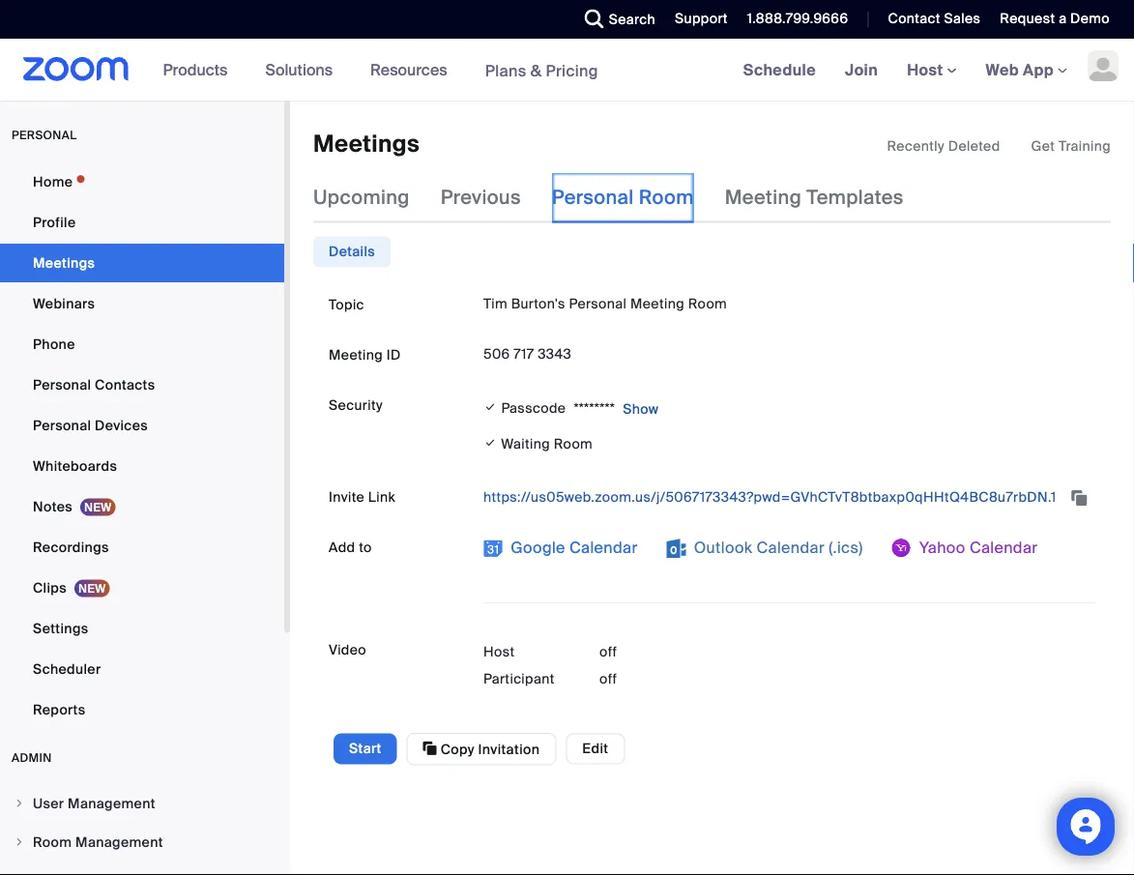 Task type: describe. For each thing, give the bounding box(es) containing it.
app
[[1024, 59, 1054, 80]]

outlook
[[694, 537, 753, 558]]

video
[[329, 641, 367, 659]]

phone link
[[0, 325, 284, 364]]

invite link
[[329, 488, 396, 506]]

upcoming
[[313, 185, 410, 210]]

506
[[484, 345, 510, 363]]

recordings link
[[0, 528, 284, 567]]

recordings
[[33, 538, 109, 556]]

request a demo
[[1001, 10, 1111, 28]]

outlook calendar (.ics)
[[690, 537, 864, 558]]

reports
[[33, 701, 86, 719]]

passcode
[[502, 400, 566, 418]]

start
[[349, 740, 382, 758]]

copy image
[[423, 740, 437, 757]]

meeting for meeting id
[[329, 346, 383, 364]]

yahoo calendar link
[[893, 532, 1038, 563]]

settings link
[[0, 609, 284, 648]]

passcode ******** show
[[502, 400, 659, 418]]

edit
[[583, 740, 609, 758]]

right image
[[14, 837, 25, 848]]

sales
[[945, 10, 981, 28]]

host inside meetings navigation
[[908, 59, 948, 80]]

details tab
[[313, 236, 391, 267]]

details
[[329, 243, 375, 261]]

get training
[[1032, 137, 1112, 155]]

calendar for yahoo
[[970, 537, 1038, 558]]

tabs of meeting tab list
[[313, 173, 935, 223]]

google calendar link
[[484, 532, 638, 563]]

https://us05web.zoom.us/j/5067173343?pwd=gvhctvt8btbaxp0qhhtq4bc8u7rbdn.1 application
[[484, 482, 1096, 513]]

burton's
[[511, 294, 566, 312]]

personal devices
[[33, 416, 148, 434]]

copy url image
[[1070, 491, 1090, 505]]

webinars
[[33, 295, 95, 312]]

btn image for yahoo calendar
[[893, 539, 912, 558]]

start button
[[334, 734, 397, 765]]

training
[[1059, 137, 1112, 155]]

off for host
[[600, 643, 618, 661]]

invite
[[329, 488, 365, 506]]

https://us05web.zoom.us/j/5067173343?pwd=gvhctvt8btbaxp0qhhtq4bc8u7rbdn.1
[[484, 488, 1061, 506]]

previous
[[441, 185, 521, 210]]

deleted
[[949, 137, 1001, 155]]

copy invitation
[[437, 741, 540, 759]]

home link
[[0, 163, 284, 201]]

devices
[[95, 416, 148, 434]]

link
[[368, 488, 396, 506]]

security
[[329, 397, 383, 414]]

room management menu item
[[0, 824, 284, 861]]

user management
[[33, 795, 156, 813]]

profile picture image
[[1088, 50, 1119, 81]]

room inside menu item
[[33, 833, 72, 851]]

personal contacts
[[33, 376, 155, 394]]

show button
[[615, 394, 659, 425]]

recently deleted link
[[888, 136, 1001, 156]]

room inside tabs of meeting tab list
[[639, 185, 694, 210]]

invitation
[[479, 741, 540, 759]]

resources
[[371, 59, 448, 80]]

join link
[[831, 39, 893, 101]]

recently deleted
[[888, 137, 1001, 155]]

phone
[[33, 335, 75, 353]]

btn image
[[667, 539, 686, 558]]

edit button
[[566, 734, 625, 765]]

notes
[[33, 498, 73, 516]]

get
[[1032, 137, 1056, 155]]

google
[[511, 537, 566, 558]]

btn image for google calendar
[[484, 539, 503, 558]]

personal room
[[552, 185, 694, 210]]

room management
[[33, 833, 163, 851]]

meeting templates
[[725, 185, 904, 210]]

web
[[986, 59, 1020, 80]]

********
[[574, 400, 615, 418]]

join
[[846, 59, 879, 80]]

right image
[[14, 798, 25, 810]]

plans & pricing
[[485, 60, 599, 81]]

add to
[[329, 538, 372, 556]]

templates
[[807, 185, 904, 210]]

user management menu item
[[0, 786, 284, 822]]

product information navigation
[[149, 39, 613, 102]]

contact
[[889, 10, 941, 28]]

0 vertical spatial meetings
[[313, 129, 420, 159]]

whiteboards
[[33, 457, 117, 475]]

demo
[[1071, 10, 1111, 28]]

resources button
[[371, 39, 456, 101]]

scheduler
[[33, 660, 101, 678]]

get training link
[[1032, 137, 1112, 155]]



Task type: locate. For each thing, give the bounding box(es) containing it.
3343
[[538, 345, 572, 363]]

contact sales
[[889, 10, 981, 28]]

notes link
[[0, 488, 284, 526]]

host button
[[908, 59, 957, 80]]

tim burton's personal meeting room
[[484, 294, 728, 312]]

personal
[[12, 128, 77, 143]]

1 vertical spatial host element
[[600, 669, 716, 689]]

recently
[[888, 137, 945, 155]]

host element for host
[[600, 642, 716, 662]]

personal for personal devices
[[33, 416, 91, 434]]

management inside user management menu item
[[68, 795, 156, 813]]

pricing
[[546, 60, 599, 81]]

1 horizontal spatial meeting
[[631, 294, 685, 312]]

1 horizontal spatial calendar
[[757, 537, 825, 558]]

topic
[[329, 296, 365, 314]]

0 horizontal spatial host
[[484, 643, 515, 661]]

0 horizontal spatial calendar
[[570, 537, 638, 558]]

webinars link
[[0, 284, 284, 323]]

meeting inside tab list
[[725, 185, 802, 210]]

contacts
[[95, 376, 155, 394]]

https://us05web.zoom.us/j/5067173343?pwd=gvhctvt8btbaxp0qhhtq4bc8u7rbdn.1 link
[[484, 488, 1061, 506]]

btn image inside yahoo calendar link
[[893, 539, 912, 558]]

web app button
[[986, 59, 1068, 80]]

to
[[359, 538, 372, 556]]

meeting for meeting templates
[[725, 185, 802, 210]]

meeting inside topic element
[[631, 294, 685, 312]]

2 horizontal spatial calendar
[[970, 537, 1038, 558]]

reports link
[[0, 691, 284, 729]]

search
[[609, 10, 656, 28]]

clips
[[33, 579, 67, 597]]

3 calendar from the left
[[970, 537, 1038, 558]]

1 calendar from the left
[[570, 537, 638, 558]]

1 host element from the top
[[600, 642, 716, 662]]

1.888.799.9666 button up schedule on the right top of page
[[733, 0, 854, 39]]

calendar down the https://us05web.zoom.us/j/5067173343?pwd=gvhctvt8btbaxp0qhhtq4bc8u7rbdn.1 application on the bottom of page
[[757, 537, 825, 558]]

calendar for outlook
[[757, 537, 825, 558]]

meetings up webinars
[[33, 254, 95, 272]]

host element for participant
[[600, 669, 716, 689]]

meetings up upcoming
[[313, 129, 420, 159]]

plans
[[485, 60, 527, 81]]

1 vertical spatial management
[[76, 833, 163, 851]]

copy invitation button
[[407, 733, 557, 766]]

calendar
[[570, 537, 638, 558], [757, 537, 825, 558], [970, 537, 1038, 558]]

add to element
[[484, 532, 1096, 583]]

meetings
[[313, 129, 420, 159], [33, 254, 95, 272]]

whiteboards link
[[0, 447, 284, 486]]

a
[[1059, 10, 1067, 28]]

profile link
[[0, 203, 284, 242]]

show
[[623, 400, 659, 418]]

host element
[[600, 642, 716, 662], [600, 669, 716, 689]]

(.ics)
[[829, 537, 864, 558]]

banner
[[0, 39, 1135, 102]]

add
[[329, 538, 356, 556]]

0 vertical spatial host
[[908, 59, 948, 80]]

personal devices link
[[0, 406, 284, 445]]

meeting id
[[329, 346, 401, 364]]

personal inside the personal devices link
[[33, 416, 91, 434]]

management inside room management menu item
[[76, 833, 163, 851]]

clips link
[[0, 569, 284, 608]]

1.888.799.9666
[[748, 10, 849, 28]]

2 btn image from the left
[[893, 539, 912, 558]]

support
[[675, 10, 728, 28]]

2 off from the top
[[600, 670, 618, 688]]

off for participant
[[600, 670, 618, 688]]

1.888.799.9666 button
[[733, 0, 854, 39], [748, 10, 849, 28]]

btn image left google
[[484, 539, 503, 558]]

user
[[33, 795, 64, 813]]

participant
[[484, 670, 555, 688]]

menu item
[[0, 863, 284, 876]]

google calendar
[[507, 537, 638, 558]]

1 horizontal spatial meetings
[[313, 129, 420, 159]]

schedule link
[[729, 39, 831, 101]]

717
[[514, 345, 534, 363]]

0 horizontal spatial btn image
[[484, 539, 503, 558]]

host up participant
[[484, 643, 515, 661]]

banner containing products
[[0, 39, 1135, 102]]

1 horizontal spatial btn image
[[893, 539, 912, 558]]

management for user management
[[68, 795, 156, 813]]

host down contact sales
[[908, 59, 948, 80]]

personal for personal contacts
[[33, 376, 91, 394]]

1 horizontal spatial host
[[908, 59, 948, 80]]

0 vertical spatial checked image
[[484, 398, 498, 417]]

1 btn image from the left
[[484, 539, 503, 558]]

off
[[600, 643, 618, 661], [600, 670, 618, 688]]

details tab list
[[313, 236, 391, 267]]

home
[[33, 173, 73, 191]]

0 vertical spatial host element
[[600, 642, 716, 662]]

0 vertical spatial management
[[68, 795, 156, 813]]

zoom logo image
[[23, 57, 129, 81]]

solutions
[[265, 59, 333, 80]]

1 checked image from the top
[[484, 398, 498, 417]]

1 vertical spatial off
[[600, 670, 618, 688]]

search button
[[571, 0, 661, 39]]

0 horizontal spatial meeting
[[329, 346, 383, 364]]

yahoo calendar
[[916, 537, 1038, 558]]

copy
[[441, 741, 475, 759]]

web app
[[986, 59, 1054, 80]]

1 vertical spatial meeting
[[631, 294, 685, 312]]

checked image left passcode
[[484, 398, 498, 417]]

admin menu menu
[[0, 786, 284, 876]]

application
[[888, 136, 1112, 156]]

meeting
[[725, 185, 802, 210], [631, 294, 685, 312], [329, 346, 383, 364]]

waiting room
[[498, 435, 593, 453]]

2 host element from the top
[[600, 669, 716, 689]]

btn image
[[484, 539, 503, 558], [893, 539, 912, 558]]

personal contacts link
[[0, 366, 284, 404]]

room inside topic element
[[689, 294, 728, 312]]

application containing recently deleted
[[888, 136, 1112, 156]]

2 vertical spatial meeting
[[329, 346, 383, 364]]

2 calendar from the left
[[757, 537, 825, 558]]

meetings navigation
[[729, 39, 1135, 102]]

checked image
[[484, 398, 498, 417], [484, 433, 498, 453]]

calendar right yahoo
[[970, 537, 1038, 558]]

personal inside personal contacts link
[[33, 376, 91, 394]]

meetings link
[[0, 244, 284, 282]]

2 horizontal spatial meeting
[[725, 185, 802, 210]]

&
[[531, 60, 542, 81]]

0 vertical spatial meeting
[[725, 185, 802, 210]]

plans & pricing link
[[485, 60, 599, 81], [485, 60, 599, 81]]

topic element
[[484, 290, 1096, 318]]

btn image inside google calendar link
[[484, 539, 503, 558]]

1 off from the top
[[600, 643, 618, 661]]

products button
[[163, 39, 236, 101]]

calendar for google
[[570, 537, 638, 558]]

management up room management
[[68, 795, 156, 813]]

personal for personal room
[[552, 185, 634, 210]]

1.888.799.9666 button up schedule link
[[748, 10, 849, 28]]

calendar right google
[[570, 537, 638, 558]]

schedule
[[744, 59, 817, 80]]

1 vertical spatial host
[[484, 643, 515, 661]]

1 vertical spatial meetings
[[33, 254, 95, 272]]

admin
[[12, 751, 52, 766]]

management
[[68, 795, 156, 813], [76, 833, 163, 851]]

personal menu menu
[[0, 163, 284, 731]]

id
[[387, 346, 401, 364]]

0 vertical spatial off
[[600, 643, 618, 661]]

outlook calendar (.ics) link
[[667, 532, 864, 563]]

management down user management menu item
[[76, 833, 163, 851]]

profile
[[33, 213, 76, 231]]

btn image left yahoo
[[893, 539, 912, 558]]

yahoo
[[920, 537, 966, 558]]

waiting
[[501, 435, 550, 453]]

tim
[[484, 294, 508, 312]]

request
[[1001, 10, 1056, 28]]

1 vertical spatial checked image
[[484, 433, 498, 453]]

meetings inside personal menu menu
[[33, 254, 95, 272]]

management for room management
[[76, 833, 163, 851]]

personal inside topic element
[[569, 294, 627, 312]]

solutions button
[[265, 39, 342, 101]]

checked image left waiting
[[484, 433, 498, 453]]

personal inside tabs of meeting tab list
[[552, 185, 634, 210]]

2 checked image from the top
[[484, 433, 498, 453]]

0 horizontal spatial meetings
[[33, 254, 95, 272]]



Task type: vqa. For each thing, say whether or not it's contained in the screenshot.
schultz
no



